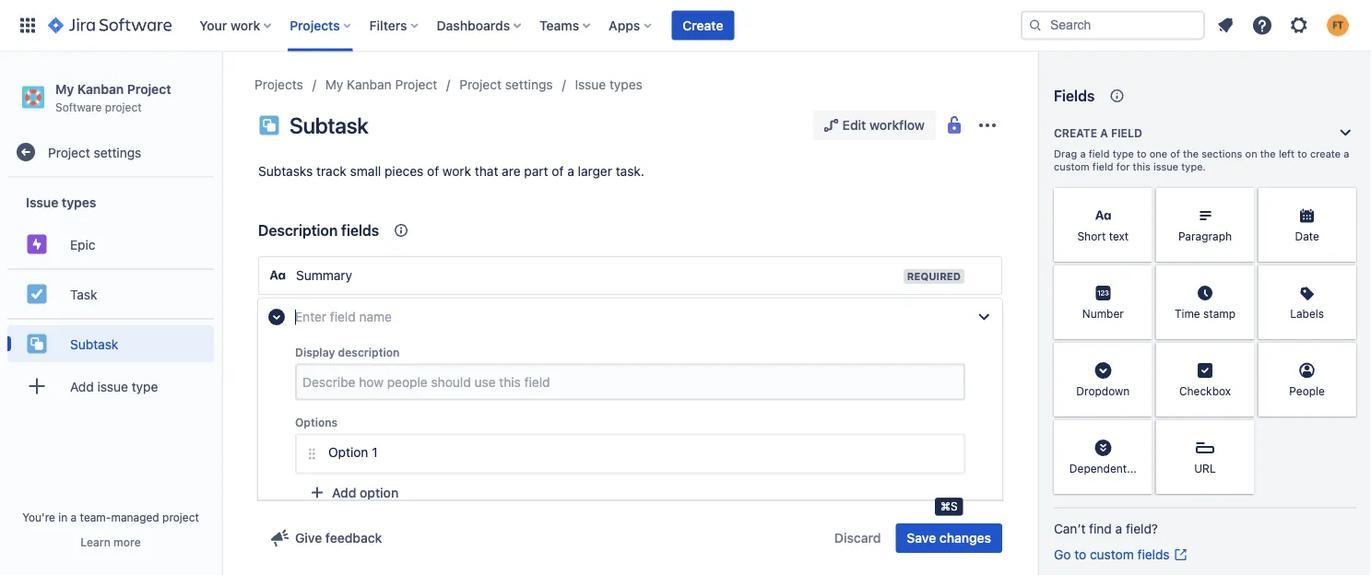 Task type: describe. For each thing, give the bounding box(es) containing it.
projects for projects link
[[255, 77, 303, 92]]

help image
[[1252, 14, 1274, 36]]

create for create
[[683, 18, 724, 33]]

type inside drag a field type to one of the sections on the left to create a custom field for this issue type.
[[1113, 148, 1135, 160]]

my for my kanban project
[[325, 77, 343, 92]]

1 vertical spatial custom
[[1090, 548, 1134, 563]]

field?
[[1126, 522, 1159, 537]]

projects button
[[284, 11, 359, 40]]

managed
[[111, 511, 159, 524]]

settings image
[[1289, 14, 1311, 36]]

part
[[524, 164, 549, 179]]

give
[[295, 531, 322, 546]]

save changes button
[[896, 524, 1003, 554]]

on
[[1246, 148, 1258, 160]]

apps
[[609, 18, 641, 33]]

project down dashboards popup button
[[460, 77, 502, 92]]

more information image for date
[[1333, 190, 1355, 212]]

0 horizontal spatial settings
[[94, 145, 141, 160]]

group containing issue types
[[7, 178, 214, 416]]

drag
[[1054, 148, 1078, 160]]

1 horizontal spatial of
[[552, 164, 564, 179]]

more information image for labels
[[1333, 268, 1355, 290]]

teams
[[540, 18, 580, 33]]

add issue type image
[[26, 376, 48, 398]]

track
[[316, 164, 347, 179]]

1 horizontal spatial subtask
[[290, 113, 369, 138]]

team-
[[80, 511, 111, 524]]

field for drag
[[1089, 148, 1110, 160]]

a left larger
[[568, 164, 575, 179]]

task.
[[616, 164, 645, 179]]

fields inside go to custom fields link
[[1138, 548, 1170, 563]]

more information image for checkbox
[[1231, 345, 1253, 367]]

you're in a team-managed project
[[22, 511, 199, 524]]

find
[[1090, 522, 1112, 537]]

discard
[[835, 531, 881, 546]]

display description
[[295, 346, 400, 359]]

date
[[1296, 230, 1320, 243]]

subtasks
[[258, 164, 313, 179]]

small
[[350, 164, 381, 179]]

notifications image
[[1215, 14, 1237, 36]]

⌘s
[[941, 500, 958, 513]]

2 the from the left
[[1261, 148, 1276, 160]]

more options image
[[977, 114, 999, 137]]

description
[[258, 222, 338, 239]]

people
[[1290, 385, 1326, 398]]

1 horizontal spatial to
[[1138, 148, 1147, 160]]

work inside your work popup button
[[231, 18, 260, 33]]

teams button
[[534, 11, 598, 40]]

create for create a field
[[1054, 126, 1098, 139]]

discard button
[[824, 524, 892, 554]]

dashboards button
[[431, 11, 529, 40]]

number
[[1083, 307, 1124, 320]]

Search field
[[1021, 11, 1206, 40]]

for
[[1117, 161, 1130, 173]]

filters
[[370, 18, 407, 33]]

my for my kanban project software project
[[55, 81, 74, 96]]

1 horizontal spatial work
[[443, 164, 471, 179]]

dashboards
[[437, 18, 510, 33]]

short text
[[1078, 230, 1129, 243]]

primary element
[[11, 0, 1021, 51]]

description
[[338, 346, 400, 359]]

dependent ...
[[1070, 462, 1137, 475]]

issue types for the issue types link
[[575, 77, 643, 92]]

1 vertical spatial project settings link
[[7, 134, 214, 171]]

give feedback
[[295, 531, 382, 546]]

a right find
[[1116, 522, 1123, 537]]

sidebar navigation image
[[201, 74, 242, 111]]

more information image for short text
[[1129, 190, 1151, 212]]

labels
[[1291, 307, 1325, 320]]

can't
[[1054, 522, 1086, 537]]

url
[[1195, 462, 1217, 475]]

my kanban project software project
[[55, 81, 171, 113]]

...
[[1127, 462, 1137, 475]]

that
[[475, 164, 499, 179]]

0 vertical spatial project settings link
[[460, 74, 553, 96]]

1 horizontal spatial settings
[[505, 77, 553, 92]]

Enter field name field
[[295, 306, 966, 328]]

0 horizontal spatial to
[[1075, 548, 1087, 563]]

banner containing your work
[[0, 0, 1372, 52]]

add option
[[332, 485, 399, 500]]

add for add option
[[332, 485, 357, 500]]

summary
[[296, 268, 353, 283]]

epic
[[70, 237, 96, 252]]

my kanban project link
[[325, 74, 437, 96]]

a right create
[[1344, 148, 1350, 160]]

issue types for group on the left of the page containing issue types
[[26, 195, 96, 210]]

can't find a field?
[[1054, 522, 1159, 537]]

dropdown
[[1077, 385, 1130, 398]]

more information image for paragraph
[[1231, 190, 1253, 212]]

kanban for my kanban project software project
[[77, 81, 124, 96]]

more information image for time stamp
[[1231, 268, 1253, 290]]

Option 1 field
[[323, 436, 960, 469]]

software
[[55, 100, 102, 113]]

add option button
[[295, 478, 410, 508]]

Display description field
[[297, 366, 964, 399]]

drag a field type to one of the sections on the left to create a custom field for this issue type.
[[1054, 148, 1350, 173]]

1 horizontal spatial project
[[162, 511, 199, 524]]

0 vertical spatial issue
[[575, 77, 606, 92]]

checkbox
[[1180, 385, 1232, 398]]

give feedback button
[[258, 524, 393, 554]]

appswitcher icon image
[[17, 14, 39, 36]]

issue inside drag a field type to one of the sections on the left to create a custom field for this issue type.
[[1154, 161, 1179, 173]]



Task type: locate. For each thing, give the bounding box(es) containing it.
1 vertical spatial issue types
[[26, 195, 96, 210]]

0 vertical spatial issue types
[[575, 77, 643, 92]]

project right software
[[105, 100, 142, 113]]

epic link
[[7, 226, 214, 263]]

0 horizontal spatial project settings
[[48, 145, 141, 160]]

project
[[105, 100, 142, 113], [162, 511, 199, 524]]

settings down my kanban project software project
[[94, 145, 141, 160]]

display
[[295, 346, 335, 359]]

0 vertical spatial custom
[[1054, 161, 1090, 173]]

banner
[[0, 0, 1372, 52]]

1 vertical spatial fields
[[1138, 548, 1170, 563]]

time stamp
[[1175, 307, 1236, 320]]

create
[[1311, 148, 1341, 160]]

more information image down stamp
[[1231, 345, 1253, 367]]

custom inside drag a field type to one of the sections on the left to create a custom field for this issue type.
[[1054, 161, 1090, 173]]

subtasks track small pieces of work that are part of a larger task.
[[258, 164, 645, 179]]

a right in
[[71, 511, 77, 524]]

of inside drag a field type to one of the sections on the left to create a custom field for this issue type.
[[1171, 148, 1181, 160]]

jira software image
[[48, 14, 172, 36], [48, 14, 172, 36]]

kanban
[[347, 77, 392, 92], [77, 81, 124, 96]]

more information about the context fields image
[[390, 220, 412, 242]]

settings down primary element
[[505, 77, 553, 92]]

projects for the "projects" dropdown button on the left of page
[[290, 18, 340, 33]]

0 vertical spatial project settings
[[460, 77, 553, 92]]

required
[[908, 271, 961, 283]]

issue
[[1154, 161, 1179, 173], [97, 379, 128, 394]]

more information image for number
[[1129, 268, 1151, 290]]

group
[[7, 178, 214, 416]]

field for create
[[1112, 126, 1143, 139]]

a right drag
[[1081, 148, 1086, 160]]

more information image up dropdown
[[1129, 345, 1151, 367]]

1 vertical spatial field
[[1089, 148, 1110, 160]]

create right apps dropdown button
[[683, 18, 724, 33]]

field left for
[[1093, 161, 1114, 173]]

work right your
[[231, 18, 260, 33]]

1 vertical spatial create
[[1054, 126, 1098, 139]]

close field configuration image
[[973, 306, 995, 328]]

0 horizontal spatial the
[[1184, 148, 1199, 160]]

task link
[[7, 276, 214, 313]]

0 vertical spatial project
[[105, 100, 142, 113]]

field down create a field
[[1089, 148, 1110, 160]]

0 vertical spatial fields
[[341, 222, 379, 239]]

to up this
[[1138, 148, 1147, 160]]

pieces
[[385, 164, 424, 179]]

learn more button
[[81, 535, 141, 550]]

2 vertical spatial field
[[1093, 161, 1114, 173]]

2 horizontal spatial to
[[1298, 148, 1308, 160]]

0 horizontal spatial work
[[231, 18, 260, 33]]

short
[[1078, 230, 1106, 243]]

fields left more information about the context fields icon at the top of the page
[[341, 222, 379, 239]]

0 horizontal spatial subtask
[[70, 337, 118, 352]]

types inside group
[[62, 195, 96, 210]]

1 vertical spatial project settings
[[48, 145, 141, 160]]

types
[[610, 77, 643, 92], [62, 195, 96, 210]]

add issue type
[[70, 379, 158, 394]]

more information image down create
[[1333, 190, 1355, 212]]

1 horizontal spatial issue types
[[575, 77, 643, 92]]

0 horizontal spatial project
[[105, 100, 142, 113]]

custom down can't find a field?
[[1090, 548, 1134, 563]]

add right the add issue type icon
[[70, 379, 94, 394]]

2 horizontal spatial of
[[1171, 148, 1181, 160]]

1 vertical spatial project
[[162, 511, 199, 524]]

1 horizontal spatial project settings
[[460, 77, 553, 92]]

text
[[1109, 230, 1129, 243]]

issue types inside group
[[26, 195, 96, 210]]

project inside my kanban project software project
[[105, 100, 142, 113]]

learn
[[81, 536, 111, 549]]

types down apps dropdown button
[[610, 77, 643, 92]]

changes
[[940, 531, 992, 546]]

learn more
[[81, 536, 141, 549]]

dependent
[[1070, 462, 1127, 475]]

go
[[1054, 548, 1071, 563]]

issue
[[575, 77, 606, 92], [26, 195, 58, 210]]

subtask up track
[[290, 113, 369, 138]]

options
[[295, 416, 338, 429]]

issue down teams popup button
[[575, 77, 606, 92]]

0 vertical spatial work
[[231, 18, 260, 33]]

field up for
[[1112, 126, 1143, 139]]

custom down drag
[[1054, 161, 1090, 173]]

type up for
[[1113, 148, 1135, 160]]

types up epic
[[62, 195, 96, 210]]

issue type icon image
[[258, 114, 280, 137]]

project
[[395, 77, 437, 92], [460, 77, 502, 92], [127, 81, 171, 96], [48, 145, 90, 160]]

more
[[114, 536, 141, 549]]

more information image
[[1333, 190, 1355, 212], [1129, 268, 1151, 290], [1129, 345, 1151, 367], [1231, 345, 1253, 367]]

0 horizontal spatial types
[[62, 195, 96, 210]]

types for group on the left of the page containing issue types
[[62, 195, 96, 210]]

issue down subtask link
[[97, 379, 128, 394]]

issue types link
[[575, 74, 643, 96]]

projects link
[[255, 74, 303, 96]]

subtask up add issue type button
[[70, 337, 118, 352]]

add for add issue type
[[70, 379, 94, 394]]

issue types up epic
[[26, 195, 96, 210]]

project settings down software
[[48, 145, 141, 160]]

1 horizontal spatial type
[[1113, 148, 1135, 160]]

issue inside add issue type button
[[97, 379, 128, 394]]

0 vertical spatial create
[[683, 18, 724, 33]]

my right projects link
[[325, 77, 343, 92]]

the right on in the top right of the page
[[1261, 148, 1276, 160]]

add inside button
[[70, 379, 94, 394]]

project settings link
[[460, 74, 553, 96], [7, 134, 214, 171]]

custom
[[1054, 161, 1090, 173], [1090, 548, 1134, 563]]

this link will be opened in a new tab image
[[1174, 548, 1189, 563]]

to right left
[[1298, 148, 1308, 160]]

kanban up software
[[77, 81, 124, 96]]

create inside button
[[683, 18, 724, 33]]

add issue type button
[[7, 368, 214, 405]]

this
[[1133, 161, 1151, 173]]

my inside my kanban project software project
[[55, 81, 74, 96]]

1 horizontal spatial create
[[1054, 126, 1098, 139]]

1 horizontal spatial project settings link
[[460, 74, 553, 96]]

type
[[1113, 148, 1135, 160], [132, 379, 158, 394]]

fields left this link will be opened in a new tab 'icon'
[[1138, 548, 1170, 563]]

0 horizontal spatial issue
[[26, 195, 58, 210]]

in
[[58, 511, 68, 524]]

are
[[502, 164, 521, 179]]

create a field
[[1054, 126, 1143, 139]]

your profile and settings image
[[1328, 14, 1350, 36]]

issue down one
[[1154, 161, 1179, 173]]

type down subtask link
[[132, 379, 158, 394]]

create button
[[672, 11, 735, 40]]

1 horizontal spatial my
[[325, 77, 343, 92]]

0 vertical spatial field
[[1112, 126, 1143, 139]]

a down the more information about the fields icon on the top of page
[[1101, 126, 1109, 139]]

project settings down primary element
[[460, 77, 553, 92]]

projects up projects link
[[290, 18, 340, 33]]

0 horizontal spatial type
[[132, 379, 158, 394]]

add left option on the bottom left of page
[[332, 485, 357, 500]]

feedback
[[326, 531, 382, 546]]

paragraph
[[1179, 230, 1233, 243]]

projects up the issue type icon in the top of the page
[[255, 77, 303, 92]]

go to custom fields link
[[1054, 546, 1189, 565]]

larger
[[578, 164, 612, 179]]

0 horizontal spatial project settings link
[[7, 134, 214, 171]]

project down filters popup button
[[395, 77, 437, 92]]

task
[[70, 287, 97, 302]]

1 horizontal spatial the
[[1261, 148, 1276, 160]]

time
[[1175, 307, 1201, 320]]

project down software
[[48, 145, 90, 160]]

0 horizontal spatial add
[[70, 379, 94, 394]]

1 vertical spatial type
[[132, 379, 158, 394]]

save changes
[[907, 531, 992, 546]]

filters button
[[364, 11, 426, 40]]

description fields
[[258, 222, 379, 239]]

1 horizontal spatial fields
[[1138, 548, 1170, 563]]

kanban inside my kanban project software project
[[77, 81, 124, 96]]

the up type.
[[1184, 148, 1199, 160]]

go to custom fields
[[1054, 548, 1170, 563]]

subtask group
[[7, 318, 214, 368]]

more information image for dropdown
[[1129, 345, 1151, 367]]

edit
[[843, 118, 867, 133]]

you're
[[22, 511, 55, 524]]

subtask link
[[7, 326, 214, 363]]

1 vertical spatial add
[[332, 485, 357, 500]]

edit workflow
[[843, 118, 925, 133]]

kanban for my kanban project
[[347, 77, 392, 92]]

0 horizontal spatial kanban
[[77, 81, 124, 96]]

0 vertical spatial add
[[70, 379, 94, 394]]

project settings
[[460, 77, 553, 92], [48, 145, 141, 160]]

1 horizontal spatial issue
[[575, 77, 606, 92]]

search image
[[1029, 18, 1043, 33]]

project left sidebar navigation image
[[127, 81, 171, 96]]

1 vertical spatial work
[[443, 164, 471, 179]]

my up software
[[55, 81, 74, 96]]

1 vertical spatial types
[[62, 195, 96, 210]]

work left that
[[443, 164, 471, 179]]

1 vertical spatial settings
[[94, 145, 141, 160]]

project inside my kanban project software project
[[127, 81, 171, 96]]

0 horizontal spatial create
[[683, 18, 724, 33]]

1 horizontal spatial issue
[[1154, 161, 1179, 173]]

0 vertical spatial projects
[[290, 18, 340, 33]]

types for the issue types link
[[610, 77, 643, 92]]

1 horizontal spatial types
[[610, 77, 643, 92]]

your work button
[[194, 11, 279, 40]]

0 vertical spatial settings
[[505, 77, 553, 92]]

more information image for people
[[1333, 345, 1355, 367]]

0 horizontal spatial my
[[55, 81, 74, 96]]

1 horizontal spatial kanban
[[347, 77, 392, 92]]

type inside add issue type button
[[132, 379, 158, 394]]

1 the from the left
[[1184, 148, 1199, 160]]

option
[[360, 485, 399, 500]]

project settings link down primary element
[[460, 74, 553, 96]]

more information about the fields image
[[1106, 85, 1128, 107]]

save
[[907, 531, 937, 546]]

type.
[[1182, 161, 1206, 173]]

0 vertical spatial type
[[1113, 148, 1135, 160]]

stamp
[[1204, 307, 1236, 320]]

fields
[[1054, 87, 1095, 105]]

your
[[199, 18, 227, 33]]

my kanban project
[[325, 77, 437, 92]]

apps button
[[603, 11, 659, 40]]

of right part
[[552, 164, 564, 179]]

a
[[1101, 126, 1109, 139], [1081, 148, 1086, 160], [1344, 148, 1350, 160], [568, 164, 575, 179], [71, 511, 77, 524], [1116, 522, 1123, 537]]

1 vertical spatial projects
[[255, 77, 303, 92]]

workflow
[[870, 118, 925, 133]]

0 horizontal spatial of
[[427, 164, 439, 179]]

0 horizontal spatial fields
[[341, 222, 379, 239]]

sections
[[1202, 148, 1243, 160]]

project settings link down my kanban project software project
[[7, 134, 214, 171]]

fields
[[341, 222, 379, 239], [1138, 548, 1170, 563]]

subtask inside subtask link
[[70, 337, 118, 352]]

to right the go
[[1075, 548, 1087, 563]]

more information image
[[1129, 190, 1151, 212], [1231, 190, 1253, 212], [1231, 268, 1253, 290], [1333, 268, 1355, 290], [1333, 345, 1355, 367], [1129, 423, 1151, 445]]

1 vertical spatial subtask
[[70, 337, 118, 352]]

projects inside dropdown button
[[290, 18, 340, 33]]

create up drag
[[1054, 126, 1098, 139]]

0 vertical spatial subtask
[[290, 113, 369, 138]]

issue types down "apps"
[[575, 77, 643, 92]]

edit workflow button
[[813, 111, 936, 140]]

projects
[[290, 18, 340, 33], [255, 77, 303, 92]]

the
[[1184, 148, 1199, 160], [1261, 148, 1276, 160]]

1 horizontal spatial add
[[332, 485, 357, 500]]

kanban inside my kanban project link
[[347, 77, 392, 92]]

of right pieces
[[427, 164, 439, 179]]

more information image down text on the right
[[1129, 268, 1151, 290]]

0 vertical spatial issue
[[1154, 161, 1179, 173]]

kanban down filters
[[347, 77, 392, 92]]

of
[[1171, 148, 1181, 160], [427, 164, 439, 179], [552, 164, 564, 179]]

0 horizontal spatial issue
[[97, 379, 128, 394]]

of right one
[[1171, 148, 1181, 160]]

add inside button
[[332, 485, 357, 500]]

0 vertical spatial types
[[610, 77, 643, 92]]

issue up epic link
[[26, 195, 58, 210]]

one
[[1150, 148, 1168, 160]]

your work
[[199, 18, 260, 33]]

⌘s tooltip
[[935, 498, 964, 516]]

0 horizontal spatial issue types
[[26, 195, 96, 210]]

project right managed
[[162, 511, 199, 524]]

1 vertical spatial issue
[[26, 195, 58, 210]]

1 vertical spatial issue
[[97, 379, 128, 394]]

left
[[1279, 148, 1295, 160]]



Task type: vqa. For each thing, say whether or not it's contained in the screenshot.
Child issues on the bottom
no



